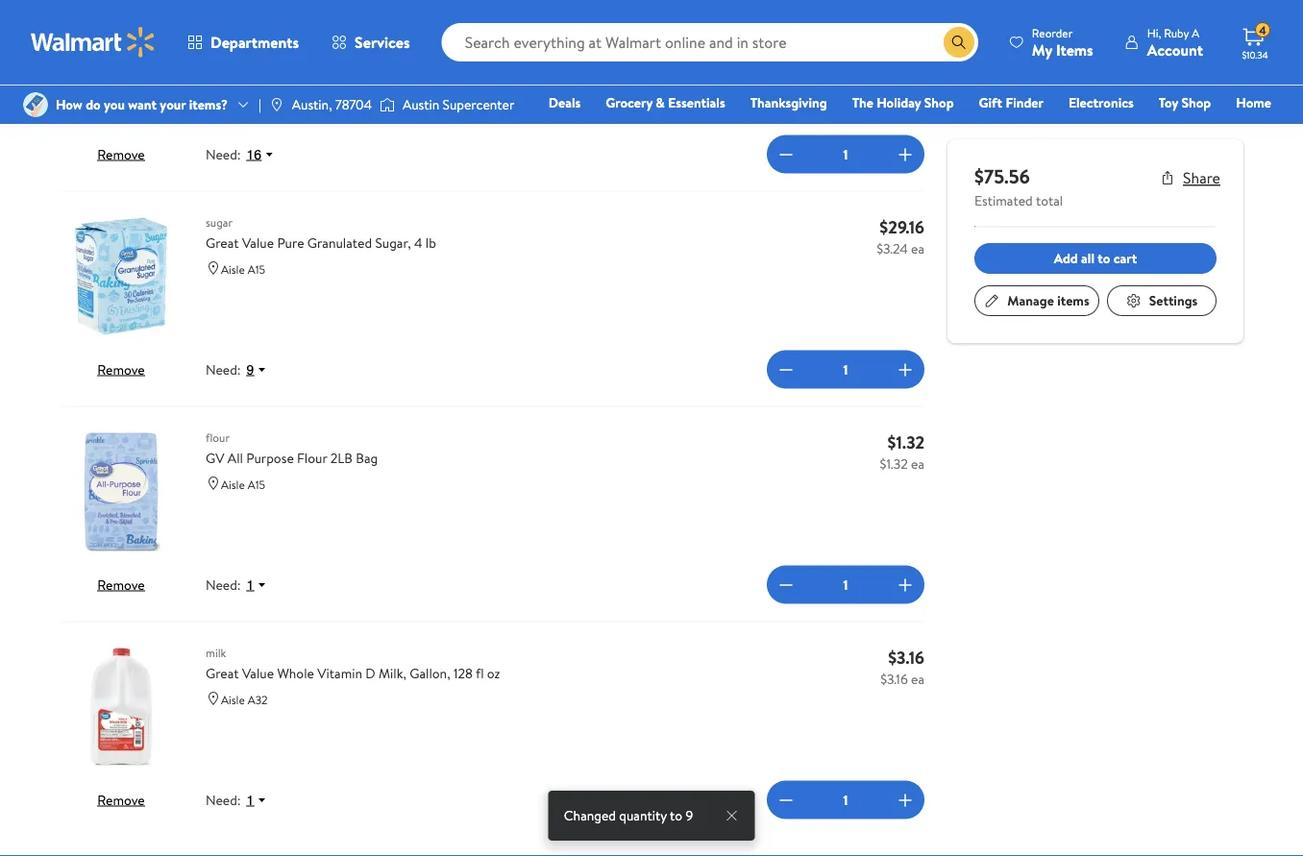 Task type: describe. For each thing, give the bounding box(es) containing it.
grocery & essentials link
[[597, 92, 734, 113]]

lb
[[426, 234, 436, 252]]

gv all purpose flour 2lb bag link
[[206, 448, 853, 469]]

account
[[1148, 39, 1204, 60]]

decrease quantity great value whole vitamin d milk, gallon, 128 fl oz, current quantity 1 image
[[775, 789, 798, 812]]

how do you want your items?
[[56, 95, 228, 114]]

78704
[[335, 95, 372, 114]]

bag
[[356, 449, 378, 468]]

quantity
[[620, 807, 667, 825]]

debit
[[1157, 120, 1190, 139]]

1 for $3.16 ea
[[844, 791, 849, 810]]

1 a32 from the top
[[248, 46, 268, 62]]

 image for austin, 78704
[[269, 97, 284, 112]]

sugar great value pure granulated sugar, 4 lb
[[206, 214, 436, 252]]

eggs,
[[351, 18, 382, 37]]

1 aisle from the top
[[221, 46, 245, 62]]

aisle a15 for $29.16
[[221, 261, 265, 277]]

great value large white eggs, 18 count
[[206, 18, 436, 37]]

sugar,
[[375, 234, 411, 252]]

$75.56
[[975, 162, 1030, 189]]

need: for $3.16
[[206, 791, 241, 810]]

your
[[160, 95, 186, 114]]

remove button for $3.16
[[97, 791, 145, 810]]

$3.16 $3.16 ea
[[881, 646, 925, 688]]

granulated
[[308, 234, 372, 252]]

d
[[366, 664, 376, 683]]

1 for $3.24 ea
[[844, 360, 849, 379]]

finder
[[1006, 93, 1044, 112]]

austin supercenter
[[403, 95, 515, 114]]

1 remove from the top
[[97, 145, 145, 163]]

$75.56 estimated total
[[975, 162, 1064, 210]]

gift finder link
[[971, 92, 1053, 113]]

austin,
[[292, 95, 332, 114]]

items
[[1058, 291, 1090, 310]]

toy shop
[[1159, 93, 1212, 112]]

1 button for $3.16
[[241, 792, 275, 809]]

aisle for $1.32
[[221, 476, 245, 493]]

ea for $1.32
[[912, 454, 925, 473]]

one debit link
[[1116, 119, 1198, 140]]

registry link
[[1042, 119, 1108, 140]]

settings button
[[1108, 286, 1217, 316]]

home fashion
[[981, 93, 1272, 139]]

flour
[[206, 429, 230, 446]]

reorder
[[1033, 25, 1073, 41]]

electronics
[[1069, 93, 1134, 112]]

austin, 78704
[[292, 95, 372, 114]]

decrease quantity great value large white eggs, 18 count, current quantity 1 image
[[775, 143, 798, 166]]

gv
[[206, 449, 225, 468]]

$29.16
[[880, 215, 925, 239]]

close image
[[724, 809, 740, 824]]

2 a32 from the top
[[248, 692, 268, 708]]

deals
[[549, 93, 581, 112]]

need: for $29.16
[[206, 360, 241, 379]]

walmart+ link
[[1206, 119, 1281, 140]]

walmart image
[[31, 27, 156, 58]]

increase quantity gv all purpose flour 2lb bag, current quantity 1 image
[[894, 573, 917, 597]]

 image for how do you want your items?
[[23, 92, 48, 117]]

toy
[[1159, 93, 1179, 112]]

value for $29.16
[[242, 234, 274, 252]]

decrease quantity gv all purpose flour 2lb bag, current quantity 1 image
[[775, 573, 798, 597]]

$2.62
[[877, 23, 908, 42]]

my
[[1033, 39, 1053, 60]]

manage items
[[1008, 291, 1090, 310]]

ea for $29.16
[[912, 239, 925, 258]]

1 remove button from the top
[[97, 145, 145, 163]]

9 button
[[241, 361, 275, 378]]

Walmart Site-Wide search field
[[442, 23, 979, 62]]

all
[[1082, 249, 1095, 268]]

manage items button
[[975, 286, 1100, 316]]

great for $3.16
[[206, 664, 239, 683]]

thanksgiving
[[751, 93, 828, 112]]

services button
[[315, 19, 427, 65]]

essentials
[[668, 93, 726, 112]]

deals link
[[540, 92, 590, 113]]

pure
[[277, 234, 304, 252]]

electronics link
[[1061, 92, 1143, 113]]

one debit
[[1125, 120, 1190, 139]]

add
[[1055, 249, 1079, 268]]

flour
[[297, 449, 327, 468]]

to for all
[[1098, 249, 1111, 268]]

2 shop from the left
[[1182, 93, 1212, 112]]

count
[[400, 18, 436, 37]]

home
[[1237, 93, 1272, 112]]

remove button for $29.16
[[97, 360, 145, 379]]

1 aisle a32 from the top
[[221, 46, 268, 62]]

the holiday shop link
[[844, 92, 963, 113]]

milk,
[[379, 664, 407, 683]]

all
[[228, 449, 243, 468]]

the holiday shop
[[853, 93, 954, 112]]

estimated
[[975, 191, 1033, 210]]

1 for $1.32 ea
[[844, 576, 849, 594]]

purpose
[[246, 449, 294, 468]]

remove button for $1.32
[[97, 575, 145, 594]]



Task type: vqa. For each thing, say whether or not it's contained in the screenshot.


Task type: locate. For each thing, give the bounding box(es) containing it.
0 vertical spatial aisle a32
[[221, 46, 268, 62]]

great inside milk great value whole vitamin d milk, gallon, 128 fl oz
[[206, 664, 239, 683]]

 image
[[23, 92, 48, 117], [269, 97, 284, 112]]

4 remove from the top
[[97, 791, 145, 810]]

home link
[[1228, 92, 1281, 113]]

1 vertical spatial aisle a32
[[221, 692, 268, 708]]

0 horizontal spatial 4
[[414, 234, 423, 252]]

to right quantity
[[670, 807, 683, 825]]

large
[[277, 18, 310, 37]]

aisle a32
[[221, 46, 268, 62], [221, 692, 268, 708]]

a32
[[248, 46, 268, 62], [248, 692, 268, 708]]

0 vertical spatial great
[[206, 18, 239, 37]]

9 inside popup button
[[247, 362, 254, 377]]

changed quantity to 9
[[564, 807, 694, 825]]

value inside sugar great value pure granulated sugar, 4 lb
[[242, 234, 274, 252]]

ea for $3.16
[[912, 670, 925, 688]]

add all to cart button
[[975, 243, 1217, 274]]

16 button
[[241, 145, 283, 163]]

1 a15 from the top
[[248, 261, 265, 277]]

fashion
[[981, 120, 1026, 139]]

thanksgiving link
[[742, 92, 836, 113]]

ea inside $29.16 $3.24 ea
[[912, 239, 925, 258]]

share button
[[1161, 167, 1221, 188]]

great value large white eggs, 18 count link
[[206, 18, 853, 38]]

search icon image
[[952, 35, 967, 50]]

items
[[1057, 39, 1094, 60]]

0 vertical spatial value
[[242, 18, 274, 37]]

great value whole vitamin d milk, gallon, 128 fl oz link
[[206, 664, 853, 684]]

aisle a15 down all
[[221, 476, 265, 493]]

1 horizontal spatial to
[[1098, 249, 1111, 268]]

aisle for $3.16
[[221, 692, 245, 708]]

3 ea from the top
[[912, 454, 925, 473]]

great left large at the top
[[206, 18, 239, 37]]

aisle for $29.16
[[221, 261, 245, 277]]

3 remove button from the top
[[97, 575, 145, 594]]

a15 for $29.16
[[248, 261, 265, 277]]

toy shop link
[[1151, 92, 1220, 113]]

ea inside $3.16 $3.16 ea
[[912, 670, 925, 688]]

$3.16
[[889, 646, 925, 670], [881, 670, 908, 688]]

aisle a15 down sugar
[[221, 261, 265, 277]]

&
[[656, 93, 665, 112]]

1 vertical spatial great
[[206, 234, 239, 252]]

aisle a32 up '|' on the top of page
[[221, 46, 268, 62]]

1 vertical spatial 4
[[414, 234, 423, 252]]

0 horizontal spatial shop
[[925, 93, 954, 112]]

departments
[[211, 32, 299, 53]]

aisle down milk
[[221, 692, 245, 708]]

a15
[[248, 261, 265, 277], [248, 476, 265, 493]]

remove for $1.32
[[97, 575, 145, 594]]

great down milk
[[206, 664, 239, 683]]

aisle up items?
[[221, 46, 245, 62]]

3 aisle from the top
[[221, 476, 245, 493]]

3 need: from the top
[[206, 576, 241, 594]]

4 up $10.34
[[1260, 22, 1267, 38]]

2 aisle a32 from the top
[[221, 692, 268, 708]]

oz
[[487, 664, 500, 683]]

2 vertical spatial value
[[242, 664, 274, 683]]

shop right toy in the top right of the page
[[1182, 93, 1212, 112]]

austin
[[403, 95, 440, 114]]

1 shop from the left
[[925, 93, 954, 112]]

add all to cart
[[1055, 249, 1138, 268]]

one
[[1125, 120, 1154, 139]]

ruby
[[1165, 25, 1190, 41]]

0 horizontal spatial 9
[[247, 362, 254, 377]]

registry
[[1051, 120, 1100, 139]]

white
[[313, 18, 347, 37]]

1 ea from the top
[[912, 23, 925, 42]]

4 inside sugar great value pure granulated sugar, 4 lb
[[414, 234, 423, 252]]

1 horizontal spatial shop
[[1182, 93, 1212, 112]]

1 vertical spatial a32
[[248, 692, 268, 708]]

 image right '|' on the top of page
[[269, 97, 284, 112]]

a15 down purpose
[[248, 476, 265, 493]]

1 vertical spatial aisle a15
[[221, 476, 265, 493]]

$10.34
[[1243, 48, 1269, 61]]

shop right holiday
[[925, 93, 954, 112]]

1 vertical spatial value
[[242, 234, 274, 252]]

4 remove button from the top
[[97, 791, 145, 810]]

2 remove from the top
[[97, 360, 145, 379]]

1 horizontal spatial  image
[[269, 97, 284, 112]]

a
[[1192, 25, 1200, 41]]

1 need: from the top
[[206, 145, 241, 164]]

walmart+
[[1215, 120, 1272, 139]]

0 vertical spatial aisle a15
[[221, 261, 265, 277]]

128
[[454, 664, 473, 683]]

holiday
[[877, 93, 922, 112]]

vitamin
[[318, 664, 362, 683]]

3 great from the top
[[206, 664, 239, 683]]

hi,
[[1148, 25, 1162, 41]]

value inside milk great value whole vitamin d milk, gallon, 128 fl oz
[[242, 664, 274, 683]]

value left whole
[[242, 664, 274, 683]]

1 button
[[241, 576, 275, 594], [241, 792, 275, 809]]

great value pure granulated sugar, 4 lb link
[[206, 233, 853, 253]]

gift finder
[[979, 93, 1044, 112]]

9
[[247, 362, 254, 377], [686, 807, 694, 825]]

2 need: from the top
[[206, 360, 241, 379]]

do
[[86, 95, 101, 114]]

departments button
[[171, 19, 315, 65]]

to inside button
[[1098, 249, 1111, 268]]

 image left how in the left of the page
[[23, 92, 48, 117]]

$3.24
[[877, 239, 908, 258]]

0 vertical spatial 4
[[1260, 22, 1267, 38]]

1 value from the top
[[242, 18, 274, 37]]

gallon,
[[410, 664, 451, 683]]

0 vertical spatial 9
[[247, 362, 254, 377]]

great for $29.16
[[206, 234, 239, 252]]

4 aisle from the top
[[221, 692, 245, 708]]

settings
[[1150, 291, 1198, 310]]

shop
[[925, 93, 954, 112], [1182, 93, 1212, 112]]

2lb
[[331, 449, 353, 468]]

4 ea from the top
[[912, 670, 925, 688]]

ea down increase quantity gv all purpose flour 2lb bag, current quantity 1 image on the bottom right
[[912, 670, 925, 688]]

changed
[[564, 807, 616, 825]]

$1.32
[[888, 430, 925, 454], [880, 454, 908, 473]]

4 left lb
[[414, 234, 423, 252]]

you
[[104, 95, 125, 114]]

$2.62 ea
[[877, 23, 925, 42]]

increase quantity great value large white eggs, 18 count, current quantity 1 image
[[894, 143, 917, 166]]

0 vertical spatial to
[[1098, 249, 1111, 268]]

great down sugar
[[206, 234, 239, 252]]

ea inside $1.32 $1.32 ea
[[912, 454, 925, 473]]

a15 for $1.32
[[248, 476, 265, 493]]

1 great from the top
[[206, 18, 239, 37]]

Search search field
[[442, 23, 979, 62]]

1 aisle a15 from the top
[[221, 261, 265, 277]]

share
[[1184, 167, 1221, 188]]

0 vertical spatial 1 button
[[241, 576, 275, 594]]

2 great from the top
[[206, 234, 239, 252]]

need:
[[206, 145, 241, 164], [206, 360, 241, 379], [206, 576, 241, 594], [206, 791, 241, 810]]

a15 down sugar great value pure granulated sugar, 4 lb
[[248, 261, 265, 277]]

2 aisle from the top
[[221, 261, 245, 277]]

0 vertical spatial a32
[[248, 46, 268, 62]]

aisle down all
[[221, 476, 245, 493]]

1 vertical spatial to
[[670, 807, 683, 825]]

1 horizontal spatial 9
[[686, 807, 694, 825]]

to right the all
[[1098, 249, 1111, 268]]

need: for $1.32
[[206, 576, 241, 594]]

aisle a15 for $1.32
[[221, 476, 265, 493]]

1 vertical spatial 1 button
[[241, 792, 275, 809]]

ea down the increase quantity great value pure granulated sugar, 4 lb, current quantity 1 'image'
[[912, 454, 925, 473]]

2 vertical spatial great
[[206, 664, 239, 683]]

to for quantity
[[670, 807, 683, 825]]

ea right $3.24
[[912, 239, 925, 258]]

16
[[247, 147, 262, 162]]

2 aisle a15 from the top
[[221, 476, 265, 493]]

gift
[[979, 93, 1003, 112]]

how
[[56, 95, 83, 114]]

fashion link
[[972, 119, 1034, 140]]

1 vertical spatial a15
[[248, 476, 265, 493]]

decrease quantity great value pure granulated sugar, 4 lb, current quantity 1 image
[[775, 358, 798, 381]]

2 remove button from the top
[[97, 360, 145, 379]]

great inside sugar great value pure granulated sugar, 4 lb
[[206, 234, 239, 252]]

1 for $2.62 ea
[[844, 145, 849, 164]]

2 value from the top
[[242, 234, 274, 252]]

services
[[355, 32, 410, 53]]

whole
[[277, 664, 314, 683]]

9 left "close" image
[[686, 807, 694, 825]]

ea
[[912, 23, 925, 42], [912, 239, 925, 258], [912, 454, 925, 473], [912, 670, 925, 688]]

ea right the $2.62
[[912, 23, 925, 42]]

aisle down sugar
[[221, 261, 245, 277]]

0 horizontal spatial to
[[670, 807, 683, 825]]

remove for $3.16
[[97, 791, 145, 810]]

cart
[[1114, 249, 1138, 268]]

value left large at the top
[[242, 18, 274, 37]]

aisle a15
[[221, 261, 265, 277], [221, 476, 265, 493]]

manage
[[1008, 291, 1055, 310]]

sugar
[[206, 214, 233, 230]]

9 up flour gv all purpose flour 2lb bag
[[247, 362, 254, 377]]

value left pure
[[242, 234, 274, 252]]

aisle a32 down milk
[[221, 692, 268, 708]]

|
[[259, 95, 261, 114]]

1 vertical spatial 9
[[686, 807, 694, 825]]

4
[[1260, 22, 1267, 38], [414, 234, 423, 252]]

4 need: from the top
[[206, 791, 241, 810]]

increase quantity great value pure granulated sugar, 4 lb, current quantity 1 image
[[894, 358, 917, 381]]

1
[[844, 145, 849, 164], [844, 360, 849, 379], [844, 576, 849, 594], [247, 577, 254, 593], [844, 791, 849, 810], [247, 793, 254, 808]]

milk great value whole vitamin d milk, gallon, 128 fl oz
[[206, 645, 500, 683]]

want
[[128, 95, 157, 114]]

increase quantity great value whole vitamin d milk, gallon, 128 fl oz, current quantity 1 image
[[894, 789, 917, 812]]

1 horizontal spatial 4
[[1260, 22, 1267, 38]]

the
[[853, 93, 874, 112]]

1 1 button from the top
[[241, 576, 275, 594]]

milk
[[206, 645, 226, 661]]

2 a15 from the top
[[248, 476, 265, 493]]

3 remove from the top
[[97, 575, 145, 594]]

1 button for $1.32
[[241, 576, 275, 594]]

hi, ruby a account
[[1148, 25, 1204, 60]]

 image
[[380, 95, 395, 114]]

flour gv all purpose flour 2lb bag
[[206, 429, 378, 468]]

value for $3.16
[[242, 664, 274, 683]]

0 vertical spatial a15
[[248, 261, 265, 277]]

total
[[1036, 191, 1064, 210]]

2 ea from the top
[[912, 239, 925, 258]]

supercenter
[[443, 95, 515, 114]]

0 horizontal spatial  image
[[23, 92, 48, 117]]

remove for $29.16
[[97, 360, 145, 379]]

2 1 button from the top
[[241, 792, 275, 809]]

3 value from the top
[[242, 664, 274, 683]]



